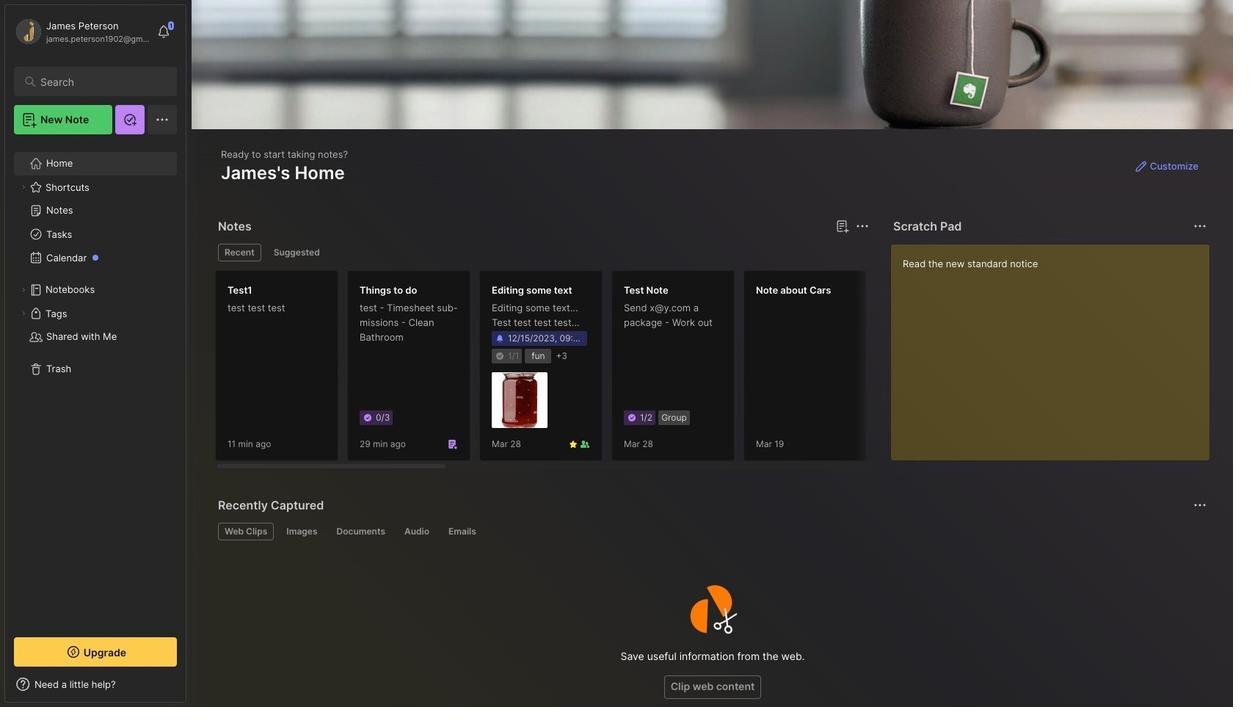 Task type: locate. For each thing, give the bounding box(es) containing it.
tab list
[[218, 244, 867, 261], [218, 523, 1205, 540]]

1 horizontal spatial more actions image
[[1192, 217, 1209, 235]]

2 more actions image from the left
[[1192, 217, 1209, 235]]

row group
[[215, 270, 1234, 470]]

tree inside main element
[[5, 143, 186, 624]]

1 tab list from the top
[[218, 244, 867, 261]]

thumbnail image
[[492, 372, 548, 428]]

more actions image
[[854, 217, 872, 235], [1192, 217, 1209, 235]]

0 horizontal spatial more actions image
[[854, 217, 872, 235]]

click to collapse image
[[185, 680, 196, 698]]

tab
[[218, 244, 261, 261], [267, 244, 327, 261], [218, 523, 274, 540], [280, 523, 324, 540], [330, 523, 392, 540], [398, 523, 436, 540], [442, 523, 483, 540]]

1 vertical spatial tab list
[[218, 523, 1205, 540]]

main element
[[0, 0, 191, 707]]

tree
[[5, 143, 186, 624]]

None search field
[[40, 73, 164, 90]]

More actions field
[[853, 216, 873, 236], [1190, 216, 1211, 236], [1190, 495, 1211, 516]]

0 vertical spatial tab list
[[218, 244, 867, 261]]



Task type: vqa. For each thing, say whether or not it's contained in the screenshot.
bottommost "More actions" icon
no



Task type: describe. For each thing, give the bounding box(es) containing it.
expand notebooks image
[[19, 286, 28, 294]]

2 tab list from the top
[[218, 523, 1205, 540]]

1 more actions image from the left
[[854, 217, 872, 235]]

Account field
[[14, 17, 150, 46]]

Start writing… text field
[[903, 245, 1209, 449]]

more actions image
[[1192, 496, 1209, 514]]

none search field inside main element
[[40, 73, 164, 90]]

WHAT'S NEW field
[[5, 673, 186, 696]]

Search text field
[[40, 75, 164, 89]]

expand tags image
[[19, 309, 28, 318]]



